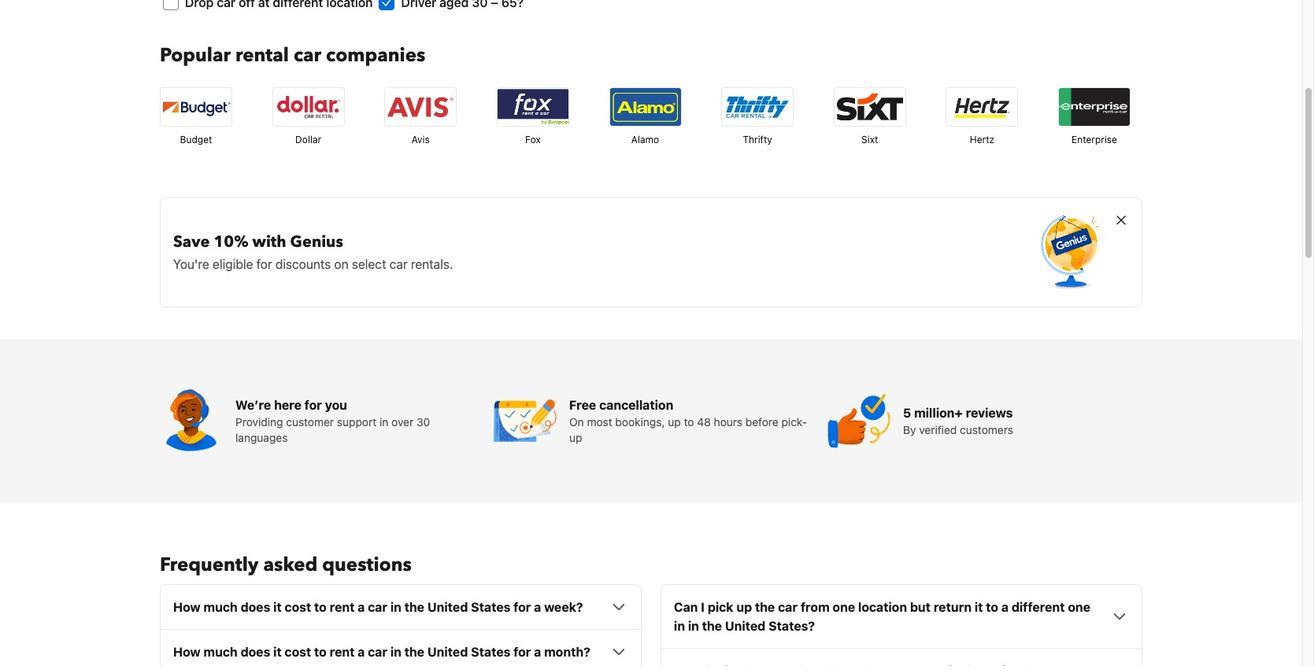 Task type: describe. For each thing, give the bounding box(es) containing it.
dollar logo image
[[273, 88, 344, 126]]

48
[[697, 416, 711, 429]]

how much does it cost to rent a car in the united states for a week?
[[173, 601, 583, 615]]

providing
[[235, 416, 283, 429]]

for inside 'we're here for you providing customer support in over 30 languages'
[[305, 399, 322, 413]]

hertz logo image
[[947, 88, 1018, 126]]

for inside the how much does it cost to rent a car in the united states for a week? dropdown button
[[514, 601, 531, 615]]

30
[[417, 416, 430, 429]]

it for how much does it cost to rent a car in the united states for a week?
[[273, 601, 282, 615]]

a inside can i pick up the car from one location but return it to a different one in in the united states?
[[1001, 601, 1009, 615]]

a left the month? at bottom
[[534, 646, 541, 660]]

on
[[334, 258, 349, 272]]

frequently
[[160, 553, 259, 579]]

save 10% with genius you're eligible for discounts on select car rentals.
[[173, 232, 453, 272]]

how much does it cost to rent a car in the united states for a month?
[[173, 646, 590, 660]]

much for how much does it cost to rent a car in the united states for a week?
[[204, 601, 238, 615]]

car inside save 10% with genius you're eligible for discounts on select car rentals.
[[390, 258, 408, 272]]

we're here for you providing customer support in over 30 languages
[[235, 399, 430, 445]]

avis logo image
[[385, 88, 456, 126]]

companies
[[326, 43, 425, 69]]

with
[[252, 232, 286, 253]]

much for how much does it cost to rent a car in the united states for a month?
[[204, 646, 238, 660]]

cost for how much does it cost to rent a car in the united states for a week?
[[285, 601, 311, 615]]

states for month?
[[471, 646, 511, 660]]

budget
[[180, 134, 212, 146]]

for inside how much does it cost to rent a car in the united states for a month? dropdown button
[[514, 646, 531, 660]]

return
[[934, 601, 972, 615]]

fox logo image
[[498, 88, 568, 126]]

you
[[325, 399, 347, 413]]

over
[[391, 416, 414, 429]]

united for month?
[[427, 646, 468, 660]]

here
[[274, 399, 302, 413]]

1 one from the left
[[833, 601, 855, 615]]

support
[[337, 416, 377, 429]]

to down how much does it cost to rent a car in the united states for a week?
[[314, 646, 327, 660]]

enterprise logo image
[[1059, 88, 1130, 126]]

thrifty
[[743, 134, 772, 146]]

up inside can i pick up the car from one location but return it to a different one in in the united states?
[[736, 601, 752, 615]]

rent for how much does it cost to rent a car in the united states for a month?
[[330, 646, 355, 660]]

free cancellation image
[[494, 390, 557, 453]]

popular
[[160, 43, 231, 69]]

before
[[746, 416, 779, 429]]

customer
[[286, 416, 334, 429]]

cost for how much does it cost to rent a car in the united states for a month?
[[285, 646, 311, 660]]

asked
[[263, 553, 318, 579]]

10%
[[214, 232, 248, 253]]

rent for how much does it cost to rent a car in the united states for a week?
[[330, 601, 355, 615]]

dollar
[[295, 134, 321, 146]]

alamo
[[631, 134, 659, 146]]

most
[[587, 416, 612, 429]]

thrifty logo image
[[722, 88, 793, 126]]

discounts
[[275, 258, 331, 272]]

free
[[569, 399, 596, 413]]

cancellation
[[599, 399, 673, 413]]

a left week?
[[534, 601, 541, 615]]

languages
[[235, 432, 288, 445]]

questions
[[322, 553, 412, 579]]

in inside dropdown button
[[390, 601, 401, 615]]

the down the how much does it cost to rent a car in the united states for a week? dropdown button
[[404, 646, 424, 660]]

week?
[[544, 601, 583, 615]]

car inside how much does it cost to rent a car in the united states for a month? dropdown button
[[368, 646, 387, 660]]



Task type: vqa. For each thing, say whether or not it's contained in the screenshot.
cost for How much does it cost to rent a car in the United States for a week?
yes



Task type: locate. For each thing, give the bounding box(es) containing it.
states left the month? at bottom
[[471, 646, 511, 660]]

car down questions
[[368, 601, 387, 615]]

million+
[[914, 407, 963, 421]]

5 million+ reviews image
[[828, 390, 891, 453]]

rental
[[235, 43, 289, 69]]

cost inside dropdown button
[[285, 646, 311, 660]]

sixt logo image
[[834, 88, 905, 126]]

rent down how much does it cost to rent a car in the united states for a week?
[[330, 646, 355, 660]]

the up states? on the bottom of the page
[[755, 601, 775, 615]]

2 cost from the top
[[285, 646, 311, 660]]

it inside the how much does it cost to rent a car in the united states for a week? dropdown button
[[273, 601, 282, 615]]

0 vertical spatial up
[[668, 416, 681, 429]]

states inside dropdown button
[[471, 601, 511, 615]]

cost inside dropdown button
[[285, 601, 311, 615]]

0 vertical spatial rent
[[330, 601, 355, 615]]

verified
[[919, 424, 957, 437]]

0 vertical spatial does
[[241, 601, 270, 615]]

for down with
[[256, 258, 272, 272]]

avis
[[412, 134, 430, 146]]

2 how from the top
[[173, 646, 201, 660]]

1 how from the top
[[173, 601, 201, 615]]

2 horizontal spatial up
[[736, 601, 752, 615]]

states
[[471, 601, 511, 615], [471, 646, 511, 660]]

to inside dropdown button
[[314, 601, 327, 615]]

2 vertical spatial united
[[427, 646, 468, 660]]

1 vertical spatial rent
[[330, 646, 355, 660]]

car inside the how much does it cost to rent a car in the united states for a week? dropdown button
[[368, 601, 387, 615]]

car right the rental
[[294, 43, 321, 69]]

1 vertical spatial states
[[471, 646, 511, 660]]

car right select at top left
[[390, 258, 408, 272]]

to right return
[[986, 601, 998, 615]]

alamo logo image
[[610, 88, 681, 126]]

budget logo image
[[161, 88, 231, 126]]

2 vertical spatial up
[[736, 601, 752, 615]]

0 horizontal spatial one
[[833, 601, 855, 615]]

can i pick up the car from one location but return it to a different one in in the united states? button
[[674, 599, 1129, 636]]

2 one from the left
[[1068, 601, 1091, 615]]

we're
[[235, 399, 271, 413]]

1 rent from the top
[[330, 601, 355, 615]]

up
[[668, 416, 681, 429], [569, 432, 582, 445], [736, 601, 752, 615]]

customers
[[960, 424, 1013, 437]]

5
[[903, 407, 911, 421]]

0 vertical spatial cost
[[285, 601, 311, 615]]

united down the how much does it cost to rent a car in the united states for a week? dropdown button
[[427, 646, 468, 660]]

a
[[358, 601, 365, 615], [534, 601, 541, 615], [1001, 601, 1009, 615], [358, 646, 365, 660], [534, 646, 541, 660]]

on
[[569, 416, 584, 429]]

how for how much does it cost to rent a car in the united states for a week?
[[173, 601, 201, 615]]

for up customer
[[305, 399, 322, 413]]

0 vertical spatial how
[[173, 601, 201, 615]]

the down "pick"
[[702, 620, 722, 634]]

united
[[427, 601, 468, 615], [725, 620, 766, 634], [427, 646, 468, 660]]

united inside dropdown button
[[427, 601, 468, 615]]

can
[[674, 601, 698, 615]]

for left week?
[[514, 601, 531, 615]]

does for how much does it cost to rent a car in the united states for a month?
[[241, 646, 270, 660]]

one right from
[[833, 601, 855, 615]]

location
[[858, 601, 907, 615]]

enterprise
[[1072, 134, 1117, 146]]

hertz
[[970, 134, 995, 146]]

you're
[[173, 258, 209, 272]]

how
[[173, 601, 201, 615], [173, 646, 201, 660]]

does inside dropdown button
[[241, 646, 270, 660]]

5 million+ reviews by verified customers
[[903, 407, 1013, 437]]

1 vertical spatial united
[[725, 620, 766, 634]]

but
[[910, 601, 931, 615]]

1 vertical spatial does
[[241, 646, 270, 660]]

much inside dropdown button
[[204, 646, 238, 660]]

for left the month? at bottom
[[514, 646, 531, 660]]

popular rental car companies
[[160, 43, 425, 69]]

1 states from the top
[[471, 601, 511, 615]]

0 vertical spatial much
[[204, 601, 238, 615]]

it for how much does it cost to rent a car in the united states for a month?
[[273, 646, 282, 660]]

genius
[[290, 232, 343, 253]]

select
[[352, 258, 386, 272]]

rent down questions
[[330, 601, 355, 615]]

rent inside dropdown button
[[330, 601, 355, 615]]

month?
[[544, 646, 590, 660]]

sixt
[[862, 134, 878, 146]]

by
[[903, 424, 916, 437]]

1 cost from the top
[[285, 601, 311, 615]]

1 vertical spatial cost
[[285, 646, 311, 660]]

how much does it cost to rent a car in the united states for a month? button
[[173, 644, 628, 662]]

a down questions
[[358, 601, 365, 615]]

the
[[404, 601, 424, 615], [755, 601, 775, 615], [702, 620, 722, 634], [404, 646, 424, 660]]

the inside dropdown button
[[404, 601, 424, 615]]

2 much from the top
[[204, 646, 238, 660]]

for
[[256, 258, 272, 272], [305, 399, 322, 413], [514, 601, 531, 615], [514, 646, 531, 660]]

united up how much does it cost to rent a car in the united states for a month? dropdown button
[[427, 601, 468, 615]]

how inside how much does it cost to rent a car in the united states for a month? dropdown button
[[173, 646, 201, 660]]

frequently asked questions
[[160, 553, 412, 579]]

different
[[1012, 601, 1065, 615]]

to
[[684, 416, 694, 429], [314, 601, 327, 615], [986, 601, 998, 615], [314, 646, 327, 660]]

up left 48
[[668, 416, 681, 429]]

states for week?
[[471, 601, 511, 615]]

it inside how much does it cost to rent a car in the united states for a month? dropdown button
[[273, 646, 282, 660]]

1 vertical spatial much
[[204, 646, 238, 660]]

united down "pick"
[[725, 620, 766, 634]]

2 states from the top
[[471, 646, 511, 660]]

1 does from the top
[[241, 601, 270, 615]]

car up states? on the bottom of the page
[[778, 601, 798, 615]]

in inside 'we're here for you providing customer support in over 30 languages'
[[380, 416, 388, 429]]

the up how much does it cost to rent a car in the united states for a month? dropdown button
[[404, 601, 424, 615]]

to inside can i pick up the car from one location but return it to a different one in in the united states?
[[986, 601, 998, 615]]

0 vertical spatial states
[[471, 601, 511, 615]]

hours
[[714, 416, 743, 429]]

does for how much does it cost to rent a car in the united states for a week?
[[241, 601, 270, 615]]

car inside can i pick up the car from one location but return it to a different one in in the united states?
[[778, 601, 798, 615]]

save
[[173, 232, 210, 253]]

to down the asked at the bottom left of the page
[[314, 601, 327, 615]]

can i pick up the car from one location but return it to a different one in in the united states?
[[674, 601, 1091, 634]]

how much does it cost to rent a car in the united states for a week? button
[[173, 599, 628, 618]]

to inside 'free cancellation on most bookings, up to 48 hours before pick- up'
[[684, 416, 694, 429]]

1 vertical spatial up
[[569, 432, 582, 445]]

a down how much does it cost to rent a car in the united states for a week?
[[358, 646, 365, 660]]

united for week?
[[427, 601, 468, 615]]

states?
[[769, 620, 815, 634]]

for inside save 10% with genius you're eligible for discounts on select car rentals.
[[256, 258, 272, 272]]

eligible
[[213, 258, 253, 272]]

does inside dropdown button
[[241, 601, 270, 615]]

rentals.
[[411, 258, 453, 272]]

0 horizontal spatial up
[[569, 432, 582, 445]]

how inside dropdown button
[[173, 601, 201, 615]]

states inside dropdown button
[[471, 646, 511, 660]]

pick
[[708, 601, 733, 615]]

1 horizontal spatial one
[[1068, 601, 1091, 615]]

1 horizontal spatial up
[[668, 416, 681, 429]]

car
[[294, 43, 321, 69], [390, 258, 408, 272], [368, 601, 387, 615], [778, 601, 798, 615], [368, 646, 387, 660]]

united inside can i pick up the car from one location but return it to a different one in in the united states?
[[725, 620, 766, 634]]

how for how much does it cost to rent a car in the united states for a month?
[[173, 646, 201, 660]]

1 vertical spatial how
[[173, 646, 201, 660]]

rent inside dropdown button
[[330, 646, 355, 660]]

reviews
[[966, 407, 1013, 421]]

i
[[701, 601, 705, 615]]

pick-
[[782, 416, 807, 429]]

0 vertical spatial united
[[427, 601, 468, 615]]

rent
[[330, 601, 355, 615], [330, 646, 355, 660]]

does
[[241, 601, 270, 615], [241, 646, 270, 660]]

one
[[833, 601, 855, 615], [1068, 601, 1091, 615]]

up right "pick"
[[736, 601, 752, 615]]

much
[[204, 601, 238, 615], [204, 646, 238, 660]]

we're here for you image
[[160, 390, 223, 453]]

it
[[273, 601, 282, 615], [975, 601, 983, 615], [273, 646, 282, 660]]

2 does from the top
[[241, 646, 270, 660]]

from
[[801, 601, 830, 615]]

a left different
[[1001, 601, 1009, 615]]

free cancellation on most bookings, up to 48 hours before pick- up
[[569, 399, 807, 445]]

in
[[380, 416, 388, 429], [390, 601, 401, 615], [674, 620, 685, 634], [688, 620, 699, 634], [390, 646, 401, 660]]

much inside dropdown button
[[204, 601, 238, 615]]

car down how much does it cost to rent a car in the united states for a week?
[[368, 646, 387, 660]]

up down on
[[569, 432, 582, 445]]

states left week?
[[471, 601, 511, 615]]

to left 48
[[684, 416, 694, 429]]

bookings,
[[615, 416, 665, 429]]

fox
[[525, 134, 541, 146]]

one right different
[[1068, 601, 1091, 615]]

2 rent from the top
[[330, 646, 355, 660]]

cost
[[285, 601, 311, 615], [285, 646, 311, 660]]

1 much from the top
[[204, 601, 238, 615]]

it inside can i pick up the car from one location but return it to a different one in in the united states?
[[975, 601, 983, 615]]



